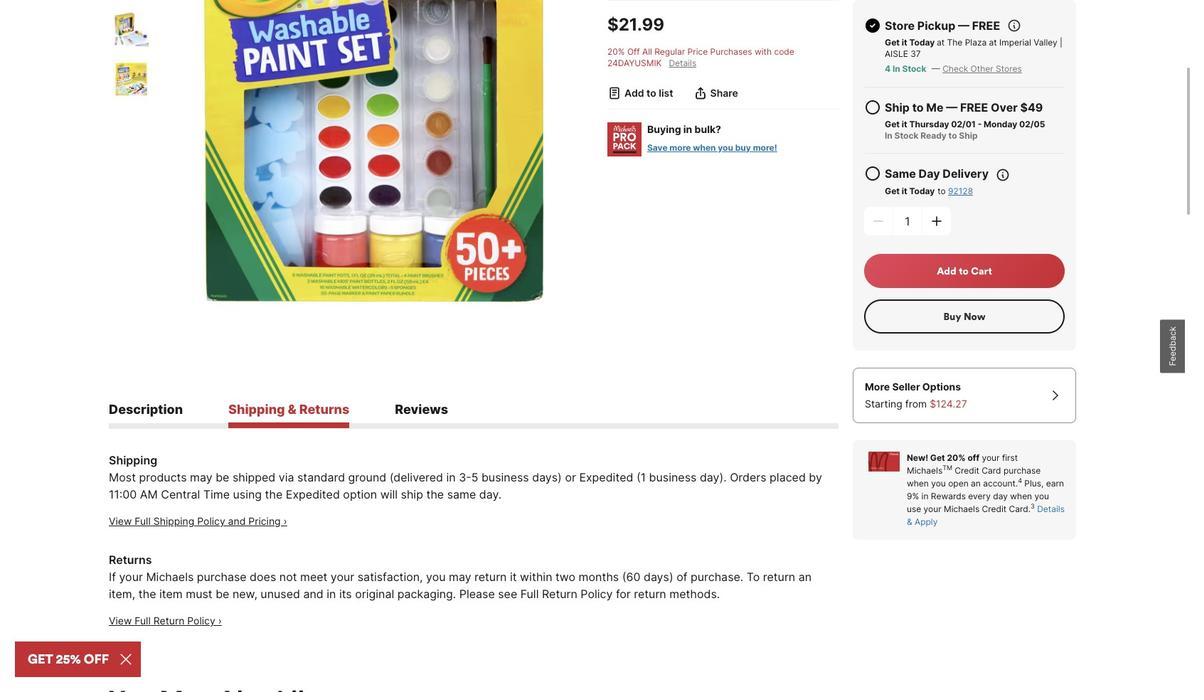 Task type: locate. For each thing, give the bounding box(es) containing it.
0 horizontal spatial ›
[[218, 615, 222, 627]]

reviews
[[395, 402, 448, 417]]

policy down time
[[197, 515, 225, 527]]

when inside tm credit card purchase when you open an account.
[[907, 478, 929, 489]]

may up time
[[190, 470, 212, 484]]

1 view from the top
[[109, 515, 132, 527]]

0 vertical spatial 4
[[885, 63, 891, 74]]

0 vertical spatial view
[[109, 515, 132, 527]]

option
[[343, 487, 377, 501]]

your up apply
[[924, 504, 942, 514]]

4 inside 4 plus, earn 9% in rewards every day when you use your michaels credit card.
[[1018, 477, 1022, 485]]

return down (60
[[634, 587, 666, 601]]

to left cart
[[959, 265, 969, 277]]

the right ship
[[426, 487, 444, 501]]

ship
[[885, 100, 910, 115], [959, 130, 978, 141]]

0 vertical spatial purchase
[[1004, 465, 1041, 476]]

all
[[642, 46, 652, 57]]

0 vertical spatial policy
[[197, 515, 225, 527]]

store
[[885, 18, 915, 33]]

credit down 'off'
[[955, 465, 980, 476]]

0 horizontal spatial —
[[932, 63, 940, 74]]

days) left of on the bottom
[[644, 570, 673, 584]]

policy for ›
[[187, 615, 215, 627]]

open samedaydelivery details modal image
[[996, 168, 1010, 182]]

0 horizontal spatial and
[[228, 515, 246, 527]]

1 vertical spatial ship
[[959, 130, 978, 141]]

0 horizontal spatial details
[[669, 57, 697, 68]]

please
[[459, 587, 495, 601]]

2 at from the left
[[989, 37, 997, 48]]

satisfaction,
[[358, 570, 423, 584]]

add left cart
[[937, 265, 957, 277]]

1 horizontal spatial credit
[[982, 504, 1007, 514]]

0 vertical spatial when
[[693, 142, 716, 153]]

1 horizontal spatial the
[[265, 487, 283, 501]]

view full shipping policy and pricing › link
[[109, 515, 287, 527]]

it inside get it today at the plaza at imperial valley | aisle 37
[[902, 37, 908, 48]]

to for list
[[647, 87, 656, 99]]

1 vertical spatial return
[[153, 615, 185, 627]]

it up aisle
[[902, 37, 908, 48]]

michaels down "new!"
[[907, 465, 943, 476]]

methods.
[[670, 587, 720, 601]]

michaels up item
[[146, 570, 194, 584]]

0 vertical spatial be
[[216, 470, 229, 484]]

me
[[926, 100, 944, 115]]

1 vertical spatial tabler image
[[864, 165, 881, 182]]

0 horizontal spatial ship
[[885, 100, 910, 115]]

earn
[[1046, 478, 1064, 489]]

new! get 20% off
[[907, 452, 980, 463]]

details down regular
[[669, 57, 697, 68]]

2 vertical spatial policy
[[187, 615, 215, 627]]

michaels inside your first michaels
[[907, 465, 943, 476]]

return down item
[[153, 615, 185, 627]]

the down via
[[265, 487, 283, 501]]

1 vertical spatial expedited
[[286, 487, 340, 501]]

tabler image
[[608, 86, 622, 100], [864, 165, 881, 182]]

when down bulk?
[[693, 142, 716, 153]]

pickup
[[918, 18, 956, 33]]

0 vertical spatial an
[[971, 478, 981, 489]]

1 horizontal spatial purchase
[[1004, 465, 1041, 476]]

0 vertical spatial return
[[542, 587, 578, 601]]

tabler image left same
[[864, 165, 881, 182]]

get inside get it thursday 02/01 - monday 02/05 in stock ready to ship
[[885, 119, 900, 129]]

tabler image left add to list
[[608, 86, 622, 100]]

when up "9%"
[[907, 478, 929, 489]]

returns up the standard
[[299, 402, 349, 417]]

from
[[905, 398, 927, 410]]

tabler image up imperial
[[1008, 18, 1022, 33]]

0 vertical spatial &
[[288, 402, 297, 417]]

1 horizontal spatial 20%
[[947, 452, 966, 463]]

0 horizontal spatial &
[[288, 402, 297, 417]]

add to list
[[625, 87, 673, 99]]

1 vertical spatial when
[[907, 478, 929, 489]]

1 vertical spatial in
[[885, 130, 893, 141]]

an inside tm credit card purchase when you open an account.
[[971, 478, 981, 489]]

buying in bulk? save more when you buy more!
[[647, 123, 777, 153]]

view down 11:00
[[109, 515, 132, 527]]

it down same
[[902, 186, 908, 196]]

— up the
[[958, 18, 970, 33]]

full down within
[[521, 587, 539, 601]]

&
[[288, 402, 297, 417], [907, 516, 913, 527]]

at left the
[[937, 37, 945, 48]]

& up via
[[288, 402, 297, 417]]

1 horizontal spatial tabler image
[[1008, 18, 1022, 33]]

policy down must
[[187, 615, 215, 627]]

other
[[971, 63, 994, 74]]

you
[[718, 142, 733, 153], [931, 478, 946, 489], [1035, 491, 1049, 502], [426, 570, 446, 584]]

ship up thursday
[[885, 100, 910, 115]]

delivery
[[943, 166, 989, 181]]

0 vertical spatial full
[[135, 515, 151, 527]]

$
[[930, 398, 936, 410]]

policy for and
[[197, 515, 225, 527]]

0 vertical spatial tabler image
[[608, 86, 622, 100]]

0 vertical spatial michaels
[[907, 465, 943, 476]]

ship
[[401, 487, 423, 501]]

stock inside get it thursday 02/01 - monday 02/05 in stock ready to ship
[[895, 130, 919, 141]]

2 vertical spatial michaels
[[146, 570, 194, 584]]

details right 3
[[1037, 504, 1065, 514]]

02/05
[[1019, 119, 1045, 129]]

michaels down rewards
[[944, 504, 980, 514]]

open
[[948, 478, 969, 489]]

and
[[228, 515, 246, 527], [303, 587, 324, 601]]

1 vertical spatial returns
[[109, 553, 152, 567]]

account.
[[983, 478, 1018, 489]]

1 vertical spatial michaels
[[944, 504, 980, 514]]

2 vertical spatial full
[[135, 615, 151, 627]]

be left new,
[[216, 587, 229, 601]]

full inside returns if your michaels purchase does not meet your satisfaction, you may return it within two months (60 days) of purchase. to return an item, the item must be new, unused and in its original packaging. please see full return policy for return methods.
[[521, 587, 539, 601]]

expedited left (1
[[579, 470, 633, 484]]

products
[[139, 470, 187, 484]]

purchase inside returns if your michaels purchase does not meet your satisfaction, you may return it within two months (60 days) of purchase. to return an item, the item must be new, unused and in its original packaging. please see full return policy for return methods.
[[197, 570, 247, 584]]

0 horizontal spatial michaels
[[146, 570, 194, 584]]

to inside popup button
[[647, 87, 656, 99]]

add down '24dayusmik' at top
[[625, 87, 644, 99]]

shipping down central
[[153, 515, 194, 527]]

1 vertical spatial &
[[907, 516, 913, 527]]

in left 3-
[[446, 470, 456, 484]]

1 vertical spatial an
[[799, 570, 812, 584]]

be
[[216, 470, 229, 484], [216, 587, 229, 601]]

store pickup — free
[[885, 18, 1000, 33]]

get down same
[[885, 186, 900, 196]]

packaging.
[[397, 587, 456, 601]]

starting
[[865, 398, 903, 410]]

may up please
[[449, 570, 471, 584]]

days) left or
[[532, 470, 562, 484]]

unused
[[261, 587, 300, 601]]

1 vertical spatial details
[[1037, 504, 1065, 514]]

2 horizontal spatial michaels
[[944, 504, 980, 514]]

expedited down the standard
[[286, 487, 340, 501]]

to for cart
[[959, 265, 969, 277]]

share button
[[693, 86, 738, 100]]

tabler image left me
[[864, 99, 881, 116]]

it for get it thursday 02/01 - monday 02/05 in stock ready to ship
[[902, 119, 908, 129]]

1 horizontal spatial &
[[907, 516, 913, 527]]

at right plaza
[[989, 37, 997, 48]]

full down item,
[[135, 615, 151, 627]]

4 down aisle
[[885, 63, 891, 74]]

free up plaza
[[972, 18, 1000, 33]]

purchases
[[710, 46, 752, 57]]

—
[[958, 18, 970, 33], [932, 63, 940, 74], [946, 100, 958, 115]]

ship to me — free over $49
[[885, 100, 1043, 115]]

ship down 02/01
[[959, 130, 978, 141]]

full down am
[[135, 515, 151, 527]]

2 horizontal spatial the
[[426, 487, 444, 501]]

shipping most products may be shipped via standard ground (delivered in 3-5 business days) or expedited (1 business day). orders placed by 11:00 am central time using the expedited option will ship the same day.
[[109, 453, 822, 501]]

credit down day
[[982, 504, 1007, 514]]

details button
[[669, 57, 697, 69]]

your up card
[[982, 452, 1000, 463]]

save more when you buy more! link
[[647, 142, 777, 153]]

1 vertical spatial policy
[[581, 587, 613, 601]]

return right to
[[763, 570, 796, 584]]

business up the day.
[[482, 470, 529, 484]]

0 horizontal spatial add
[[625, 87, 644, 99]]

it up see
[[510, 570, 517, 584]]

it
[[902, 37, 908, 48], [902, 119, 908, 129], [902, 186, 908, 196], [510, 570, 517, 584]]

day
[[919, 166, 940, 181]]

(1
[[637, 470, 646, 484]]

when inside 4 plus, earn 9% in rewards every day when you use your michaels credit card.
[[1010, 491, 1032, 502]]

0 vertical spatial and
[[228, 515, 246, 527]]

stock down 37
[[902, 63, 927, 74]]

0 vertical spatial ›
[[284, 515, 287, 527]]

view for view full return policy ›
[[109, 615, 132, 627]]

an up every
[[971, 478, 981, 489]]

1 be from the top
[[216, 470, 229, 484]]

3-
[[459, 470, 471, 484]]

today
[[910, 37, 935, 48], [910, 186, 935, 196]]

to down 'same day delivery'
[[938, 186, 946, 196]]

return inside returns if your michaels purchase does not meet your satisfaction, you may return it within two months (60 days) of purchase. to return an item, the item must be new, unused and in its original packaging. please see full return policy for return methods.
[[542, 587, 578, 601]]

0 vertical spatial tabler image
[[1008, 18, 1022, 33]]

and down meet
[[303, 587, 324, 601]]

off
[[968, 452, 980, 463]]

— left check
[[932, 63, 940, 74]]

in up more
[[684, 123, 692, 135]]

share
[[710, 87, 738, 99]]

0 vertical spatial credit
[[955, 465, 980, 476]]

1 vertical spatial credit
[[982, 504, 1007, 514]]

the left item
[[139, 587, 156, 601]]

by
[[809, 470, 822, 484]]

2 vertical spatial when
[[1010, 491, 1032, 502]]

it inside get it thursday 02/01 - monday 02/05 in stock ready to ship
[[902, 119, 908, 129]]

an right to
[[799, 570, 812, 584]]

0 vertical spatial shipping
[[228, 402, 285, 417]]

20% inside 20% off all regular price purchases with code 24dayusmik
[[608, 46, 625, 57]]

view down item,
[[109, 615, 132, 627]]

you up rewards
[[931, 478, 946, 489]]

0 horizontal spatial days)
[[532, 470, 562, 484]]

full for view full shipping policy and pricing ›
[[135, 515, 151, 527]]

0 horizontal spatial may
[[190, 470, 212, 484]]

full for view full return policy ›
[[135, 615, 151, 627]]

0 horizontal spatial business
[[482, 470, 529, 484]]

am
[[140, 487, 158, 501]]

you up packaging.
[[426, 570, 446, 584]]

20% left off
[[608, 46, 625, 57]]

get left thursday
[[885, 119, 900, 129]]

return
[[542, 587, 578, 601], [153, 615, 185, 627]]

1 horizontal spatial 4
[[1018, 477, 1022, 485]]

get it thursday 02/01 - monday 02/05 in stock ready to ship
[[885, 119, 1045, 141]]

shipping & returns
[[228, 402, 349, 417]]

get inside get it today at the plaza at imperial valley | aisle 37
[[885, 37, 900, 48]]

shipping for most
[[109, 453, 157, 467]]

be inside shipping most products may be shipped via standard ground (delivered in 3-5 business days) or expedited (1 business day). orders placed by 11:00 am central time using the expedited option will ship the same day.
[[216, 470, 229, 484]]

policy down months
[[581, 587, 613, 601]]

2 today from the top
[[910, 186, 935, 196]]

1 horizontal spatial return
[[542, 587, 578, 601]]

1 today from the top
[[910, 37, 935, 48]]

policy inside returns if your michaels purchase does not meet your satisfaction, you may return it within two months (60 days) of purchase. to return an item, the item must be new, unused and in its original packaging. please see full return policy for return methods.
[[581, 587, 613, 601]]

same day delivery
[[885, 166, 989, 181]]

1 vertical spatial 4
[[1018, 477, 1022, 485]]

1 horizontal spatial details
[[1037, 504, 1065, 514]]

$49
[[1021, 100, 1043, 115]]

4 for plus,
[[1018, 477, 1022, 485]]

today down day
[[910, 186, 935, 196]]

1 horizontal spatial ›
[[284, 515, 287, 527]]

placed
[[770, 470, 806, 484]]

1 horizontal spatial an
[[971, 478, 981, 489]]

see
[[498, 587, 517, 601]]

your first michaels
[[907, 452, 1018, 476]]

20%
[[608, 46, 625, 57], [947, 452, 966, 463]]

when inside buying in bulk? save more when you buy more!
[[693, 142, 716, 153]]

get up aisle
[[885, 37, 900, 48]]

be inside returns if your michaels purchase does not meet your satisfaction, you may return it within two months (60 days) of purchase. to return an item, the item must be new, unused and in its original packaging. please see full return policy for return methods.
[[216, 587, 229, 601]]

to left me
[[912, 100, 924, 115]]

2 horizontal spatial —
[[958, 18, 970, 33]]

1 horizontal spatial business
[[649, 470, 697, 484]]

more seller options starting from $ 124.27
[[865, 381, 967, 410]]

20% up the tm
[[947, 452, 966, 463]]

0 horizontal spatial at
[[937, 37, 945, 48]]

when up card.
[[1010, 491, 1032, 502]]

to down 02/01
[[949, 130, 957, 141]]

returns up if
[[109, 553, 152, 567]]

1 vertical spatial days)
[[644, 570, 673, 584]]

1 vertical spatial and
[[303, 587, 324, 601]]

in up same
[[885, 130, 893, 141]]

— right me
[[946, 100, 958, 115]]

free up - at the right top of page
[[960, 100, 988, 115]]

to inside button
[[959, 265, 969, 277]]

1 vertical spatial tabler image
[[864, 99, 881, 116]]

1 horizontal spatial ship
[[959, 130, 978, 141]]

in right "9%"
[[922, 491, 929, 502]]

in inside shipping most products may be shipped via standard ground (delivered in 3-5 business days) or expedited (1 business day). orders placed by 11:00 am central time using the expedited option will ship the same day.
[[446, 470, 456, 484]]

1 vertical spatial purchase
[[197, 570, 247, 584]]

shipping up most
[[109, 453, 157, 467]]

expedited
[[579, 470, 633, 484], [286, 487, 340, 501]]

02/01
[[951, 119, 976, 129]]

plaza
[[965, 37, 987, 48]]

1 horizontal spatial may
[[449, 570, 471, 584]]

to left list at the top right
[[647, 87, 656, 99]]

with
[[755, 46, 772, 57]]

be up time
[[216, 470, 229, 484]]

37
[[911, 48, 921, 59]]

2 be from the top
[[216, 587, 229, 601]]

you inside tm credit card purchase when you open an account.
[[931, 478, 946, 489]]

purchase up must
[[197, 570, 247, 584]]

your
[[982, 452, 1000, 463], [924, 504, 942, 514], [119, 570, 143, 584], [331, 570, 354, 584]]

months
[[579, 570, 619, 584]]

1 horizontal spatial at
[[989, 37, 997, 48]]

stock down thursday
[[895, 130, 919, 141]]

shipping
[[228, 402, 285, 417], [109, 453, 157, 467], [153, 515, 194, 527]]

add inside button
[[937, 265, 957, 277]]

day
[[993, 491, 1008, 502]]

michaels inside 4 plus, earn 9% in rewards every day when you use your michaels credit card.
[[944, 504, 980, 514]]

ready
[[921, 130, 947, 141]]

1 vertical spatial full
[[521, 587, 539, 601]]

shipping for &
[[228, 402, 285, 417]]

0 vertical spatial free
[[972, 18, 1000, 33]]

1 vertical spatial today
[[910, 186, 935, 196]]

days) inside returns if your michaels purchase does not meet your satisfaction, you may return it within two months (60 days) of purchase. to return an item, the item must be new, unused and in its original packaging. please see full return policy for return methods.
[[644, 570, 673, 584]]

1 vertical spatial shipping
[[109, 453, 157, 467]]

you left 'buy'
[[718, 142, 733, 153]]

1 vertical spatial be
[[216, 587, 229, 601]]

add to list button
[[608, 86, 673, 100]]

the
[[265, 487, 283, 501], [426, 487, 444, 501], [139, 587, 156, 601]]

1 business from the left
[[482, 470, 529, 484]]

price
[[688, 46, 708, 57]]

purchase
[[1004, 465, 1041, 476], [197, 570, 247, 584]]

crayola&#xae; washable paint 50 piece set image
[[159, 0, 593, 342], [112, 9, 152, 49], [112, 59, 152, 99]]

today inside get it today at the plaza at imperial valley | aisle 37
[[910, 37, 935, 48]]

policy
[[197, 515, 225, 527], [581, 587, 613, 601], [187, 615, 215, 627]]

purchase up plus,
[[1004, 465, 1041, 476]]

and left "pricing"
[[228, 515, 246, 527]]

same
[[885, 166, 916, 181]]

0 vertical spatial —
[[958, 18, 970, 33]]

in
[[893, 63, 900, 74], [885, 130, 893, 141]]

0 vertical spatial may
[[190, 470, 212, 484]]

in inside returns if your michaels purchase does not meet your satisfaction, you may return it within two months (60 days) of purchase. to return an item, the item must be new, unused and in its original packaging. please see full return policy for return methods.
[[327, 587, 336, 601]]

1 vertical spatial —
[[932, 63, 940, 74]]

2 vertical spatial —
[[946, 100, 958, 115]]

view for view full shipping policy and pricing ›
[[109, 515, 132, 527]]

0 horizontal spatial the
[[139, 587, 156, 601]]

today for at
[[910, 37, 935, 48]]

4 in stock — check other stores
[[885, 63, 1022, 74]]

tab list
[[109, 402, 839, 429]]

purchase inside tm credit card purchase when you open an account.
[[1004, 465, 1041, 476]]

days) inside shipping most products may be shipped via standard ground (delivered in 3-5 business days) or expedited (1 business day). orders placed by 11:00 am central time using the expedited option will ship the same day.
[[532, 470, 562, 484]]

buy
[[735, 142, 751, 153]]

1 horizontal spatial tabler image
[[864, 165, 881, 182]]

0 horizontal spatial an
[[799, 570, 812, 584]]

& down use
[[907, 516, 913, 527]]

add
[[625, 87, 644, 99], [937, 265, 957, 277]]

0 vertical spatial add
[[625, 87, 644, 99]]

& inside "3 details & apply"
[[907, 516, 913, 527]]

you up 3
[[1035, 491, 1049, 502]]

bulk?
[[695, 123, 721, 135]]

tabler image
[[1008, 18, 1022, 33], [864, 99, 881, 116]]

details inside "3 details & apply"
[[1037, 504, 1065, 514]]

0 vertical spatial details
[[669, 57, 697, 68]]

2 view from the top
[[109, 615, 132, 627]]

the inside returns if your michaels purchase does not meet your satisfaction, you may return it within two months (60 days) of purchase. to return an item, the item must be new, unused and in its original packaging. please see full return policy for return methods.
[[139, 587, 156, 601]]

return down two
[[542, 587, 578, 601]]

today up 37
[[910, 37, 935, 48]]

4 left plus,
[[1018, 477, 1022, 485]]

business right (1
[[649, 470, 697, 484]]

2 horizontal spatial when
[[1010, 491, 1032, 502]]

0 vertical spatial expedited
[[579, 470, 633, 484]]

— for free
[[946, 100, 958, 115]]

0 horizontal spatial credit
[[955, 465, 980, 476]]

1 vertical spatial may
[[449, 570, 471, 584]]

return up please
[[475, 570, 507, 584]]

shipping inside shipping most products may be shipped via standard ground (delivered in 3-5 business days) or expedited (1 business day). orders placed by 11:00 am central time using the expedited option will ship the same day.
[[109, 453, 157, 467]]

in left its
[[327, 587, 336, 601]]

0 horizontal spatial tabler image
[[608, 86, 622, 100]]

your right if
[[119, 570, 143, 584]]

shipping up shipped
[[228, 402, 285, 417]]

it left thursday
[[902, 119, 908, 129]]

add inside popup button
[[625, 87, 644, 99]]

1 horizontal spatial returns
[[299, 402, 349, 417]]

may inside returns if your michaels purchase does not meet your satisfaction, you may return it within two months (60 days) of purchase. to return an item, the item must be new, unused and in its original packaging. please see full return policy for return methods.
[[449, 570, 471, 584]]

0 horizontal spatial expedited
[[286, 487, 340, 501]]

today for to
[[910, 186, 935, 196]]

in down aisle
[[893, 63, 900, 74]]

0 horizontal spatial return
[[153, 615, 185, 627]]



Task type: describe. For each thing, give the bounding box(es) containing it.
orders
[[730, 470, 767, 484]]

credit inside tm credit card purchase when you open an account.
[[955, 465, 980, 476]]

plus,
[[1025, 478, 1044, 489]]

same
[[447, 487, 476, 501]]

0 horizontal spatial return
[[475, 570, 507, 584]]

may inside shipping most products may be shipped via standard ground (delivered in 3-5 business days) or expedited (1 business day). orders placed by 11:00 am central time using the expedited option will ship the same day.
[[190, 470, 212, 484]]

options
[[923, 381, 961, 393]]

to for me
[[912, 100, 924, 115]]

get for get it today to 92128
[[885, 186, 900, 196]]

2 horizontal spatial return
[[763, 570, 796, 584]]

get it today at the plaza at imperial valley | aisle 37
[[885, 37, 1063, 59]]

credit inside 4 plus, earn 9% in rewards every day when you use your michaels credit card.
[[982, 504, 1007, 514]]

aisle
[[885, 48, 908, 59]]

details inside popup button
[[669, 57, 697, 68]]

item
[[159, 587, 183, 601]]

tm credit card purchase when you open an account.
[[907, 464, 1041, 489]]

view full return policy › link
[[109, 615, 222, 627]]

and inside returns if your michaels purchase does not meet your satisfaction, you may return it within two months (60 days) of purchase. to return an item, the item must be new, unused and in its original packaging. please see full return policy for return methods.
[[303, 587, 324, 601]]

|
[[1060, 37, 1063, 48]]

view full shipping policy and pricing ›
[[109, 515, 287, 527]]

1 at from the left
[[937, 37, 945, 48]]

-
[[978, 119, 982, 129]]

central
[[161, 487, 200, 501]]

using
[[233, 487, 262, 501]]

its
[[339, 587, 352, 601]]

use
[[907, 504, 921, 514]]

thursday
[[910, 119, 949, 129]]

button to increment counter for number stepper image
[[930, 214, 944, 228]]

get up the tm
[[930, 452, 945, 463]]

within
[[520, 570, 552, 584]]

your inside 4 plus, earn 9% in rewards every day when you use your michaels credit card.
[[924, 504, 942, 514]]

(60
[[622, 570, 641, 584]]

purchase.
[[691, 570, 744, 584]]

get it today to 92128
[[885, 186, 973, 196]]

you inside 4 plus, earn 9% in rewards every day when you use your michaels credit card.
[[1035, 491, 1049, 502]]

apply
[[915, 516, 938, 527]]

ship inside get it thursday 02/01 - monday 02/05 in stock ready to ship
[[959, 130, 978, 141]]

you inside buying in bulk? save more when you buy more!
[[718, 142, 733, 153]]

buy now button
[[864, 300, 1065, 334]]

stores
[[996, 63, 1022, 74]]

0 vertical spatial in
[[893, 63, 900, 74]]

michaels inside returns if your michaels purchase does not meet your satisfaction, you may return it within two months (60 days) of purchase. to return an item, the item must be new, unused and in its original packaging. please see full return policy for return methods.
[[146, 570, 194, 584]]

124.27
[[936, 398, 967, 410]]

now
[[964, 310, 986, 323]]

add to cart button
[[864, 254, 1065, 288]]

details & apply link
[[907, 504, 1065, 527]]

time
[[203, 487, 230, 501]]

it inside returns if your michaels purchase does not meet your satisfaction, you may return it within two months (60 days) of purchase. to return an item, the item must be new, unused and in its original packaging. please see full return policy for return methods.
[[510, 570, 517, 584]]

(delivered
[[390, 470, 443, 484]]

24dayusmik
[[608, 57, 662, 68]]

regular
[[655, 46, 685, 57]]

must
[[186, 587, 212, 601]]

shipped
[[233, 470, 275, 484]]

cart
[[971, 265, 992, 277]]

ground
[[348, 470, 386, 484]]

0 vertical spatial stock
[[902, 63, 927, 74]]

0 vertical spatial ship
[[885, 100, 910, 115]]

$21.99
[[608, 14, 665, 35]]

1 horizontal spatial return
[[634, 587, 666, 601]]

first
[[1002, 452, 1018, 463]]

it for get it today to 92128
[[902, 186, 908, 196]]

0 vertical spatial returns
[[299, 402, 349, 417]]

to inside get it thursday 02/01 - monday 02/05 in stock ready to ship
[[949, 130, 957, 141]]

rewards
[[931, 491, 966, 502]]

more!
[[753, 142, 777, 153]]

get for get it today at the plaza at imperial valley | aisle 37
[[885, 37, 900, 48]]

over
[[991, 100, 1018, 115]]

an inside returns if your michaels purchase does not meet your satisfaction, you may return it within two months (60 days) of purchase. to return an item, the item must be new, unused and in its original packaging. please see full return policy for return methods.
[[799, 570, 812, 584]]

for
[[616, 587, 631, 601]]

view full return policy ›
[[109, 615, 222, 627]]

will
[[380, 487, 398, 501]]

1 horizontal spatial expedited
[[579, 470, 633, 484]]

plcc card logo image
[[869, 452, 900, 472]]

seller
[[892, 381, 920, 393]]

in inside 4 plus, earn 9% in rewards every day when you use your michaels credit card.
[[922, 491, 929, 502]]

get for get it thursday 02/01 - monday 02/05 in stock ready to ship
[[885, 119, 900, 129]]

standard
[[297, 470, 345, 484]]

buying
[[647, 123, 681, 135]]

92128 link
[[948, 186, 973, 196]]

description
[[109, 402, 183, 417]]

does
[[250, 570, 276, 584]]

returns if your michaels purchase does not meet your satisfaction, you may return it within two months (60 days) of purchase. to return an item, the item must be new, unused and in its original packaging. please see full return policy for return methods.
[[109, 553, 812, 601]]

of
[[677, 570, 688, 584]]

you inside returns if your michaels purchase does not meet your satisfaction, you may return it within two months (60 days) of purchase. to return an item, the item must be new, unused and in its original packaging. please see full return policy for return methods.
[[426, 570, 446, 584]]

4 for in
[[885, 63, 891, 74]]

11:00
[[109, 487, 137, 501]]

— for check
[[932, 63, 940, 74]]

tab list containing description
[[109, 402, 839, 429]]

shipping & returns tab panel
[[109, 452, 839, 639]]

not
[[279, 570, 297, 584]]

list
[[659, 87, 673, 99]]

day.
[[479, 487, 502, 501]]

20% off all regular price purchases with code 24dayusmik
[[608, 46, 794, 68]]

card.
[[1009, 504, 1031, 514]]

3
[[1031, 503, 1035, 510]]

it for get it today at the plaza at imperial valley | aisle 37
[[902, 37, 908, 48]]

in inside get it thursday 02/01 - monday 02/05 in stock ready to ship
[[885, 130, 893, 141]]

1 vertical spatial free
[[960, 100, 988, 115]]

3 details & apply
[[907, 503, 1065, 527]]

0 horizontal spatial tabler image
[[864, 99, 881, 116]]

valley
[[1034, 37, 1058, 48]]

item,
[[109, 587, 135, 601]]

2 vertical spatial shipping
[[153, 515, 194, 527]]

2 business from the left
[[649, 470, 697, 484]]

add for add to list
[[625, 87, 644, 99]]

card
[[982, 465, 1001, 476]]

your up its
[[331, 570, 354, 584]]

your inside your first michaels
[[982, 452, 1000, 463]]

monday
[[984, 119, 1017, 129]]

two
[[556, 570, 576, 584]]

buy now
[[944, 310, 986, 323]]

every
[[968, 491, 991, 502]]

1 vertical spatial ›
[[218, 615, 222, 627]]

or
[[565, 470, 576, 484]]

more
[[865, 381, 890, 393]]

in inside buying in bulk? save more when you buy more!
[[684, 123, 692, 135]]

most
[[109, 470, 136, 484]]

returns inside returns if your michaels purchase does not meet your satisfaction, you may return it within two months (60 days) of purchase. to return an item, the item must be new, unused and in its original packaging. please see full return policy for return methods.
[[109, 553, 152, 567]]

Number Stepper text field
[[894, 207, 922, 235]]

add for add to cart
[[937, 265, 957, 277]]



Task type: vqa. For each thing, say whether or not it's contained in the screenshot.
Details & Apply link
yes



